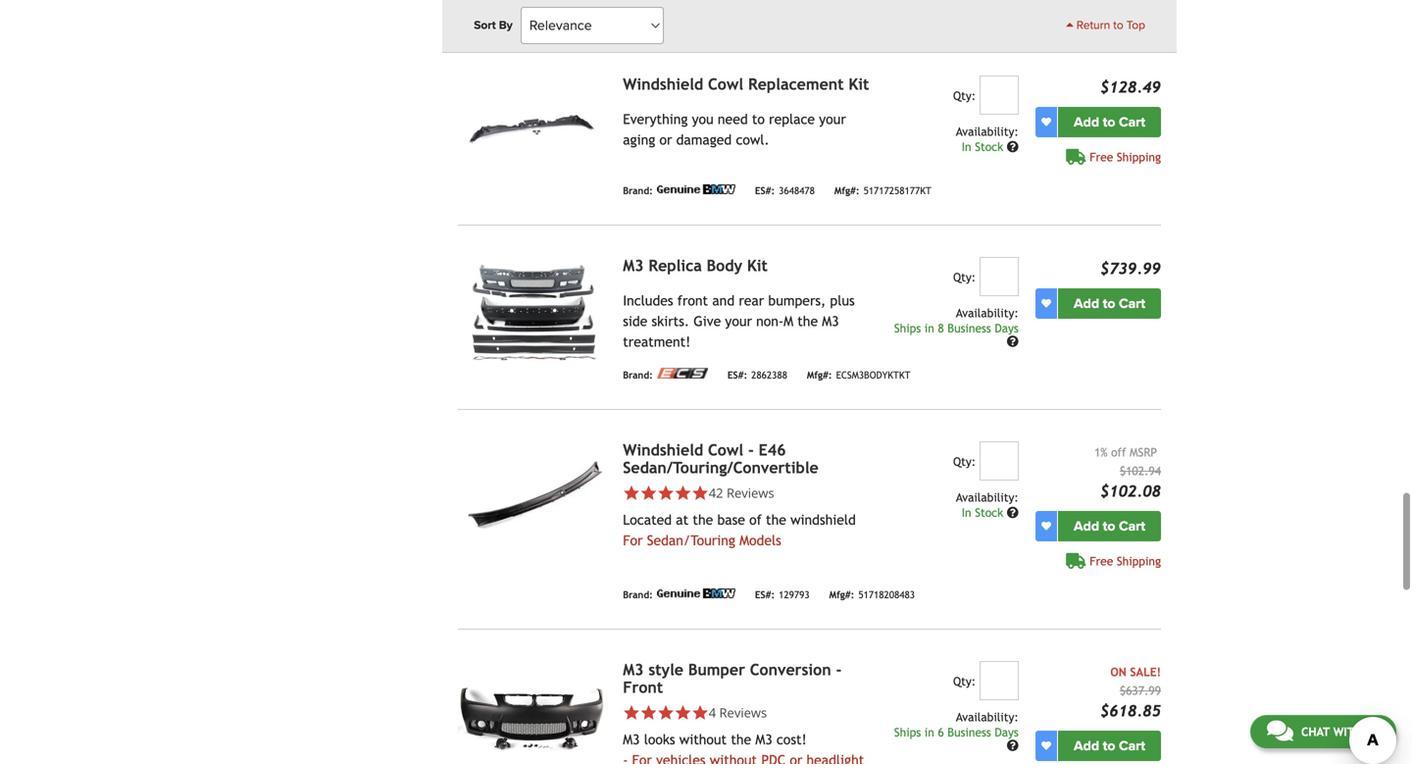 Task type: describe. For each thing, give the bounding box(es) containing it.
ships for ships in 6 business days
[[895, 725, 921, 739]]

windshield
[[791, 512, 856, 528]]

windshield cowl replacement kit
[[623, 75, 870, 93]]

days for ships in 8 business days
[[995, 321, 1019, 335]]

and
[[713, 293, 735, 308]]

- inside m3 style bumper conversion - front
[[836, 661, 842, 679]]

$739.99
[[1101, 259, 1161, 278]]

windshield for windshield cowl - e46 sedan/touring/convertible
[[623, 441, 704, 459]]

mfg#: for windshield cowl replacement kit
[[835, 185, 860, 196]]

includes front and rear bumpers, plus side skirts. give your non-m the m3 treatment!
[[623, 293, 855, 350]]

in stock for windshield cowl replacement kit
[[962, 140, 1007, 153]]

cowl for replacement
[[708, 75, 744, 93]]

1 add to cart button from the top
[[1058, 107, 1161, 137]]

$102.94
[[1120, 464, 1161, 478]]

1 brand: from the top
[[623, 4, 653, 15]]

in for windshield cowl replacement kit
[[962, 140, 972, 153]]

51717258177kt
[[864, 185, 932, 196]]

star image up looks
[[657, 704, 675, 721]]

add for second add to cart button from the bottom of the page
[[1074, 518, 1100, 535]]

3648478
[[779, 185, 815, 196]]

question circle image for ships in 8 business days
[[1007, 335, 1019, 347]]

m3 inside includes front and rear bumpers, plus side skirts. give your non-m the m3 treatment!
[[822, 313, 839, 329]]

rear
[[739, 293, 764, 308]]

es#2167908 - e90m3ftbump - m3 style bumper conversion - front - m3 looks without the m3 cost! - ecs - bmw image
[[458, 661, 607, 764]]

to for second add to cart button from the top
[[1103, 295, 1116, 312]]

mfg#: 51717258177kt
[[835, 185, 932, 196]]

to for second add to cart button from the bottom of the page
[[1103, 518, 1116, 535]]

includes
[[623, 293, 674, 308]]

the right at
[[693, 512, 713, 528]]

es#: for replacement
[[755, 185, 775, 196]]

brand: for m3 replica body kit
[[623, 369, 653, 381]]

es#129793 - 51718208483 - windshield cowl - e46 sedan/touring/convertible - located at the base of the windshield - genuine bmw - bmw image
[[458, 441, 607, 553]]

replace
[[769, 111, 815, 127]]

return
[[1077, 18, 1111, 32]]

located
[[623, 512, 672, 528]]

windshield cowl - e46 sedan/touring/convertible link
[[623, 441, 819, 477]]

chat with us link
[[1251, 715, 1397, 748]]

es#: 129793
[[755, 589, 810, 601]]

in for windshield cowl - e46 sedan/touring/convertible
[[962, 506, 972, 519]]

aging
[[623, 132, 656, 148]]

front
[[623, 678, 663, 696]]

side
[[623, 313, 648, 329]]

top
[[1127, 18, 1146, 32]]

replacement
[[748, 75, 844, 93]]

$618.85
[[1101, 702, 1161, 720]]

add to wish list image for 1st add to cart button from the bottom
[[1042, 741, 1052, 751]]

sort by
[[474, 18, 513, 32]]

mfg#: 51718208483
[[830, 589, 915, 601]]

without
[[680, 732, 727, 747]]

4 add to cart button from the top
[[1058, 731, 1161, 761]]

$637.99
[[1120, 684, 1161, 697]]

treatment!
[[623, 334, 691, 350]]

42 reviews
[[709, 484, 775, 502]]

reviews for 42 reviews
[[727, 484, 775, 502]]

caret up image
[[1067, 19, 1074, 30]]

business for 8
[[948, 321, 992, 335]]

m3 style bumper conversion - front
[[623, 661, 842, 696]]

comments image
[[1267, 719, 1294, 743]]

with
[[1334, 725, 1363, 739]]

of
[[750, 512, 762, 528]]

cowl for -
[[708, 441, 744, 459]]

give
[[694, 313, 721, 329]]

everything
[[623, 111, 688, 127]]

body
[[707, 256, 743, 275]]

availability: for windshield cowl replacement kit
[[956, 125, 1019, 138]]

to for fourth add to cart button from the bottom of the page
[[1103, 114, 1116, 130]]

msrp
[[1130, 445, 1158, 459]]

add to cart for fourth add to cart button from the bottom of the page
[[1074, 114, 1146, 130]]

return to top link
[[1067, 17, 1146, 34]]

sort
[[474, 18, 496, 32]]

m3 style bumper conversion - front link
[[623, 661, 842, 696]]

us
[[1366, 725, 1380, 739]]

42
[[709, 484, 724, 502]]

4 qty: from the top
[[953, 674, 976, 688]]

question circle image for windshield cowl replacement kit
[[1007, 141, 1019, 152]]

es#3648478 - 51717258177kt - windshield cowl replacement kit - everything you need to replace your aging or damaged cowl. - genuine bmw - bmw image
[[458, 75, 607, 187]]

6
[[938, 725, 944, 739]]

free for fourth add to cart button from the bottom of the page
[[1090, 150, 1114, 164]]

windshield cowl replacement kit link
[[623, 75, 870, 93]]

availability: for m3 replica body kit
[[956, 306, 1019, 320]]

1% off msrp $102.94 $102.08
[[1095, 445, 1161, 500]]

your inside includes front and rear bumpers, plus side skirts. give your non-m the m3 treatment!
[[725, 313, 752, 329]]

question circle image for windshield cowl - e46 sedan/touring/convertible
[[1007, 507, 1019, 518]]

shipping for second add to cart button from the bottom of the page
[[1117, 554, 1161, 568]]

add to wish list image
[[1042, 299, 1052, 308]]

bumpers,
[[769, 293, 826, 308]]

in stock for windshield cowl - e46 sedan/touring/convertible
[[962, 506, 1007, 519]]

qty: for windshield cowl replacement kit
[[953, 89, 976, 102]]

cost!
[[777, 732, 807, 747]]

1%
[[1095, 445, 1108, 459]]

es#2862388 - ecsm3bodyktkt - m3 replica body kit - includes front and rear bumpers, plus side skirts. give your non-m the m3 treatment! - ecs - bmw image
[[458, 257, 607, 369]]

or
[[660, 132, 672, 148]]

base
[[718, 512, 745, 528]]

ships in 6 business days
[[895, 725, 1019, 739]]

cowl.
[[736, 132, 770, 148]]

m3 for m3 style bumper conversion - front
[[623, 661, 644, 679]]

add to cart for 1st add to cart button from the bottom
[[1074, 738, 1146, 754]]

ecsm3bodyktkt
[[836, 369, 911, 381]]

for
[[623, 533, 643, 548]]

add to wish list image for second add to cart button from the bottom of the page
[[1042, 521, 1052, 531]]

es#: for -
[[755, 589, 775, 601]]

mfg#: for m3 replica body kit
[[807, 369, 832, 381]]

add for 1st add to cart button from the bottom
[[1074, 738, 1100, 754]]

style
[[649, 661, 684, 679]]

days for ships in 6 business days
[[995, 725, 1019, 739]]

sale!
[[1130, 665, 1161, 679]]

everything you need to replace your aging or damaged cowl.
[[623, 111, 846, 148]]

m3 for m3 replica body kit
[[623, 256, 644, 275]]

off
[[1112, 445, 1127, 459]]

kit for m3 replica body kit
[[747, 256, 768, 275]]

4
[[709, 704, 716, 721]]

question circle image for ships in 6 business days
[[1007, 740, 1019, 751]]

by
[[499, 18, 513, 32]]

stock for windshield cowl replacement kit
[[975, 140, 1004, 153]]

in for 6
[[925, 725, 935, 739]]

2862388
[[752, 369, 788, 381]]

windshield for windshield cowl replacement kit
[[623, 75, 704, 93]]



Task type: vqa. For each thing, say whether or not it's contained in the screenshot.
'M'
yes



Task type: locate. For each thing, give the bounding box(es) containing it.
1 vertical spatial your
[[725, 313, 752, 329]]

add to cart button down $102.08
[[1058, 511, 1161, 541]]

es#: for body
[[728, 369, 748, 381]]

2 qty: from the top
[[953, 270, 976, 284]]

question circle image
[[1007, 141, 1019, 152], [1007, 507, 1019, 518]]

free down $102.08
[[1090, 554, 1114, 568]]

1 genuine bmw - corporate logo image from the top
[[657, 184, 736, 194]]

brand:
[[623, 4, 653, 15], [623, 185, 653, 196], [623, 369, 653, 381], [623, 589, 653, 601]]

2 ships from the top
[[895, 725, 921, 739]]

0 vertical spatial in
[[925, 321, 935, 335]]

1 in stock from the top
[[962, 140, 1007, 153]]

in left the 6
[[925, 725, 935, 739]]

es#: left 129793 on the right bottom of page
[[755, 589, 775, 601]]

replica
[[649, 256, 702, 275]]

1 add to cart from the top
[[1074, 114, 1146, 130]]

129793
[[779, 589, 810, 601]]

1 vertical spatial in
[[925, 725, 935, 739]]

cart down $102.08
[[1119, 518, 1146, 535]]

2 in from the top
[[925, 725, 935, 739]]

2 add from the top
[[1074, 295, 1100, 312]]

2 question circle image from the top
[[1007, 507, 1019, 518]]

located at the base of the windshield for sedan/touring models
[[623, 512, 856, 548]]

mfg#: right 2862388
[[807, 369, 832, 381]]

2 in stock from the top
[[962, 506, 1007, 519]]

free shipping for fourth add to cart button from the bottom of the page
[[1090, 150, 1161, 164]]

star image up located
[[623, 485, 640, 502]]

add to cart button down $739.99
[[1058, 288, 1161, 319]]

reviews up of
[[727, 484, 775, 502]]

42 reviews link up of
[[623, 484, 877, 502]]

0 vertical spatial kit
[[849, 75, 870, 93]]

star image up at
[[675, 485, 692, 502]]

add to wish list image for fourth add to cart button from the bottom of the page
[[1042, 117, 1052, 127]]

mfg#:
[[835, 185, 860, 196], [807, 369, 832, 381], [830, 589, 855, 601]]

3 add from the top
[[1074, 518, 1100, 535]]

3 add to wish list image from the top
[[1042, 741, 1052, 751]]

51718208483
[[859, 589, 915, 601]]

to down $618.85
[[1103, 738, 1116, 754]]

ships left 8
[[895, 321, 921, 335]]

42 reviews link up 'base'
[[709, 484, 775, 502]]

sedan/touring/convertible
[[623, 459, 819, 477]]

free shipping for second add to cart button from the bottom of the page
[[1090, 554, 1161, 568]]

3 qty: from the top
[[953, 455, 976, 468]]

days right the 6
[[995, 725, 1019, 739]]

1 horizontal spatial your
[[819, 111, 846, 127]]

windshield
[[623, 75, 704, 93], [623, 441, 704, 459]]

add to cart for second add to cart button from the top
[[1074, 295, 1146, 312]]

windshield cowl - e46 sedan/touring/convertible
[[623, 441, 819, 477]]

1 vertical spatial ecs - corporate logo image
[[657, 368, 708, 379]]

1 vertical spatial mfg#:
[[807, 369, 832, 381]]

plus
[[830, 293, 855, 308]]

1 cowl from the top
[[708, 75, 744, 93]]

1 4 reviews link from the left
[[623, 704, 877, 721]]

m3
[[623, 256, 644, 275], [822, 313, 839, 329], [623, 661, 644, 679], [623, 732, 640, 747], [756, 732, 773, 747]]

to
[[1114, 18, 1124, 32], [752, 111, 765, 127], [1103, 114, 1116, 130], [1103, 295, 1116, 312], [1103, 518, 1116, 535], [1103, 738, 1116, 754]]

0 vertical spatial free
[[1090, 150, 1114, 164]]

1 free shipping from the top
[[1090, 150, 1161, 164]]

1 horizontal spatial kit
[[849, 75, 870, 93]]

add to cart down $102.08
[[1074, 518, 1146, 535]]

2 cart from the top
[[1119, 295, 1146, 312]]

to down $128.49
[[1103, 114, 1116, 130]]

your inside everything you need to replace your aging or damaged cowl.
[[819, 111, 846, 127]]

2 question circle image from the top
[[1007, 740, 1019, 751]]

business right 8
[[948, 321, 992, 335]]

2 in from the top
[[962, 506, 972, 519]]

in left 8
[[925, 321, 935, 335]]

windshield up everything
[[623, 75, 704, 93]]

chat
[[1302, 725, 1330, 739]]

1 vertical spatial in
[[962, 506, 972, 519]]

cowl up need
[[708, 75, 744, 93]]

3 add to cart from the top
[[1074, 518, 1146, 535]]

2 stock from the top
[[975, 506, 1004, 519]]

m3 replica body kit
[[623, 256, 768, 275]]

1 vertical spatial in stock
[[962, 506, 1007, 519]]

0 vertical spatial days
[[995, 321, 1019, 335]]

1 ecs - corporate logo image from the top
[[657, 2, 708, 13]]

free shipping
[[1090, 150, 1161, 164], [1090, 554, 1161, 568]]

1 vertical spatial business
[[948, 725, 992, 739]]

3 brand: from the top
[[623, 369, 653, 381]]

2 genuine bmw - corporate logo image from the top
[[657, 588, 736, 598]]

0 vertical spatial cowl
[[708, 75, 744, 93]]

add to cart button down $128.49
[[1058, 107, 1161, 137]]

in
[[925, 321, 935, 335], [925, 725, 935, 739]]

brand: for windshield cowl replacement kit
[[623, 185, 653, 196]]

add to cart button
[[1058, 107, 1161, 137], [1058, 288, 1161, 319], [1058, 511, 1161, 541], [1058, 731, 1161, 761]]

4 cart from the top
[[1119, 738, 1146, 754]]

m3 inside m3 style bumper conversion - front
[[623, 661, 644, 679]]

cowl inside windshield cowl - e46 sedan/touring/convertible
[[708, 441, 744, 459]]

1 free from the top
[[1090, 150, 1114, 164]]

free
[[1090, 150, 1114, 164], [1090, 554, 1114, 568]]

0 vertical spatial your
[[819, 111, 846, 127]]

4 add to cart from the top
[[1074, 738, 1146, 754]]

1 vertical spatial add to wish list image
[[1042, 521, 1052, 531]]

mfg#: for windshield cowl - e46 sedan/touring/convertible
[[830, 589, 855, 601]]

kit right 'replacement'
[[849, 75, 870, 93]]

0 vertical spatial -
[[748, 441, 754, 459]]

return to top
[[1074, 18, 1146, 32]]

in stock
[[962, 140, 1007, 153], [962, 506, 1007, 519]]

0 horizontal spatial kit
[[747, 256, 768, 275]]

reviews for 4 reviews
[[720, 704, 767, 721]]

the inside includes front and rear bumpers, plus side skirts. give your non-m the m3 treatment!
[[798, 313, 818, 329]]

mfg#: ecsm3bodyktkt
[[807, 369, 911, 381]]

1 vertical spatial -
[[836, 661, 842, 679]]

1 in from the top
[[962, 140, 972, 153]]

0 vertical spatial question circle image
[[1007, 141, 1019, 152]]

2 shipping from the top
[[1117, 554, 1161, 568]]

1 vertical spatial kit
[[747, 256, 768, 275]]

1 question circle image from the top
[[1007, 335, 1019, 347]]

1 business from the top
[[948, 321, 992, 335]]

1 vertical spatial free
[[1090, 554, 1114, 568]]

1 question circle image from the top
[[1007, 141, 1019, 152]]

m3 left looks
[[623, 732, 640, 747]]

days
[[995, 321, 1019, 335], [995, 725, 1019, 739]]

your
[[819, 111, 846, 127], [725, 313, 752, 329]]

damaged
[[677, 132, 732, 148]]

3 availability: from the top
[[956, 490, 1019, 504]]

2 4 reviews link from the left
[[709, 704, 767, 721]]

to for 1st add to cart button from the bottom
[[1103, 738, 1116, 754]]

brand: for windshield cowl - e46 sedan/touring/convertible
[[623, 589, 653, 601]]

e46
[[759, 441, 786, 459]]

1 shipping from the top
[[1117, 150, 1161, 164]]

availability: for windshield cowl - e46 sedan/touring/convertible
[[956, 490, 1019, 504]]

1 vertical spatial question circle image
[[1007, 507, 1019, 518]]

add to cart down $739.99
[[1074, 295, 1146, 312]]

add to cart
[[1074, 114, 1146, 130], [1074, 295, 1146, 312], [1074, 518, 1146, 535], [1074, 738, 1146, 754]]

you
[[692, 111, 714, 127]]

m3 left cost!
[[756, 732, 773, 747]]

ecs - corporate logo image
[[657, 2, 708, 13], [657, 368, 708, 379]]

2 vertical spatial es#:
[[755, 589, 775, 601]]

shipping down $128.49
[[1117, 150, 1161, 164]]

2 ecs - corporate logo image from the top
[[657, 368, 708, 379]]

es#: 2862388
[[728, 369, 788, 381]]

0 vertical spatial mfg#:
[[835, 185, 860, 196]]

1 windshield from the top
[[623, 75, 704, 93]]

8
[[938, 321, 944, 335]]

m3 up includes
[[623, 256, 644, 275]]

0 horizontal spatial your
[[725, 313, 752, 329]]

1 vertical spatial days
[[995, 725, 1019, 739]]

to up cowl.
[[752, 111, 765, 127]]

1 vertical spatial reviews
[[720, 704, 767, 721]]

stock for windshield cowl - e46 sedan/touring/convertible
[[975, 506, 1004, 519]]

skirts.
[[652, 313, 690, 329]]

mfg#: left 51718208483
[[830, 589, 855, 601]]

cowl up 42 on the right of page
[[708, 441, 744, 459]]

in for 8
[[925, 321, 935, 335]]

to left top
[[1114, 18, 1124, 32]]

question circle image down ships in 8 business days
[[1007, 335, 1019, 347]]

availability:
[[956, 125, 1019, 138], [956, 306, 1019, 320], [956, 490, 1019, 504], [956, 710, 1019, 724]]

1 add from the top
[[1074, 114, 1100, 130]]

cart down $618.85
[[1119, 738, 1146, 754]]

your down rear
[[725, 313, 752, 329]]

genuine bmw - corporate logo image
[[657, 184, 736, 194], [657, 588, 736, 598]]

1 cart from the top
[[1119, 114, 1146, 130]]

genuine bmw - corporate logo image down sedan/touring
[[657, 588, 736, 598]]

star image down front on the bottom of page
[[640, 704, 657, 721]]

cart down $739.99
[[1119, 295, 1146, 312]]

star image
[[640, 485, 657, 502], [657, 485, 675, 502], [692, 485, 709, 502], [623, 704, 640, 721], [675, 704, 692, 721], [692, 704, 709, 721]]

m
[[784, 313, 794, 329]]

0 vertical spatial stock
[[975, 140, 1004, 153]]

4 brand: from the top
[[623, 589, 653, 601]]

2 42 reviews link from the left
[[709, 484, 775, 502]]

$128.49
[[1101, 78, 1161, 96]]

- left the e46
[[748, 441, 754, 459]]

kit right body
[[747, 256, 768, 275]]

- right conversion
[[836, 661, 842, 679]]

2 add to wish list image from the top
[[1042, 521, 1052, 531]]

1 vertical spatial stock
[[975, 506, 1004, 519]]

1 add to wish list image from the top
[[1042, 117, 1052, 127]]

es#: 3648478
[[755, 185, 815, 196]]

question circle image down ships in 6 business days
[[1007, 740, 1019, 751]]

genuine bmw - corporate logo image for -
[[657, 588, 736, 598]]

1 horizontal spatial -
[[836, 661, 842, 679]]

need
[[718, 111, 748, 127]]

add
[[1074, 114, 1100, 130], [1074, 295, 1100, 312], [1074, 518, 1100, 535], [1074, 738, 1100, 754]]

add for fourth add to cart button from the bottom of the page
[[1074, 114, 1100, 130]]

on sale! $637.99 $618.85
[[1101, 665, 1161, 720]]

0 vertical spatial es#:
[[755, 185, 775, 196]]

2 availability: from the top
[[956, 306, 1019, 320]]

4 reviews
[[709, 704, 767, 721]]

2 days from the top
[[995, 725, 1019, 739]]

$102.08
[[1101, 482, 1161, 500]]

1 42 reviews link from the left
[[623, 484, 877, 502]]

your right replace
[[819, 111, 846, 127]]

free shipping down $102.08
[[1090, 554, 1161, 568]]

1 days from the top
[[995, 321, 1019, 335]]

bumper
[[688, 661, 745, 679]]

shipping down $102.08
[[1117, 554, 1161, 568]]

windshield up located
[[623, 441, 704, 459]]

1 vertical spatial cowl
[[708, 441, 744, 459]]

qty: for windshield cowl - e46 sedan/touring/convertible
[[953, 455, 976, 468]]

star image
[[623, 485, 640, 502], [675, 485, 692, 502], [640, 704, 657, 721], [657, 704, 675, 721]]

sedan/touring
[[647, 533, 736, 548]]

0 horizontal spatial -
[[748, 441, 754, 459]]

m3 looks without the m3 cost!
[[623, 732, 807, 747]]

1 vertical spatial shipping
[[1117, 554, 1161, 568]]

in
[[962, 140, 972, 153], [962, 506, 972, 519]]

front
[[678, 293, 708, 308]]

free down $128.49
[[1090, 150, 1114, 164]]

4 add from the top
[[1074, 738, 1100, 754]]

the right m
[[798, 313, 818, 329]]

mfg#: right 3648478
[[835, 185, 860, 196]]

question circle image
[[1007, 335, 1019, 347], [1007, 740, 1019, 751]]

add to wish list image
[[1042, 117, 1052, 127], [1042, 521, 1052, 531], [1042, 741, 1052, 751]]

0 vertical spatial question circle image
[[1007, 335, 1019, 347]]

es#:
[[755, 185, 775, 196], [728, 369, 748, 381], [755, 589, 775, 601]]

m3 down the 'plus' on the top of the page
[[822, 313, 839, 329]]

m3 for m3 looks without the m3 cost!
[[623, 732, 640, 747]]

at
[[676, 512, 689, 528]]

free for second add to cart button from the bottom of the page
[[1090, 554, 1114, 568]]

1 vertical spatial genuine bmw - corporate logo image
[[657, 588, 736, 598]]

ships in 8 business days
[[895, 321, 1019, 335]]

3 add to cart button from the top
[[1058, 511, 1161, 541]]

2 vertical spatial add to wish list image
[[1042, 741, 1052, 751]]

2 free shipping from the top
[[1090, 554, 1161, 568]]

shipping
[[1117, 150, 1161, 164], [1117, 554, 1161, 568]]

1 vertical spatial question circle image
[[1007, 740, 1019, 751]]

models
[[740, 533, 782, 548]]

2 windshield from the top
[[623, 441, 704, 459]]

0 vertical spatial in
[[962, 140, 972, 153]]

1 stock from the top
[[975, 140, 1004, 153]]

the down '4 reviews'
[[731, 732, 752, 747]]

0 vertical spatial ecs - corporate logo image
[[657, 2, 708, 13]]

es#: left 3648478
[[755, 185, 775, 196]]

kit for windshield cowl replacement kit
[[849, 75, 870, 93]]

business
[[948, 321, 992, 335], [948, 725, 992, 739]]

chat with us
[[1302, 725, 1380, 739]]

days right 8
[[995, 321, 1019, 335]]

to inside everything you need to replace your aging or damaged cowl.
[[752, 111, 765, 127]]

0 vertical spatial windshield
[[623, 75, 704, 93]]

-
[[748, 441, 754, 459], [836, 661, 842, 679]]

1 vertical spatial windshield
[[623, 441, 704, 459]]

2 add to cart from the top
[[1074, 295, 1146, 312]]

1 qty: from the top
[[953, 89, 976, 102]]

to down $739.99
[[1103, 295, 1116, 312]]

4 availability: from the top
[[956, 710, 1019, 724]]

4 reviews link
[[623, 704, 877, 721], [709, 704, 767, 721]]

to down $102.08
[[1103, 518, 1116, 535]]

add to cart button down $618.85
[[1058, 731, 1161, 761]]

cowl
[[708, 75, 744, 93], [708, 441, 744, 459]]

qty: for m3 replica body kit
[[953, 270, 976, 284]]

add to cart for second add to cart button from the bottom of the page
[[1074, 518, 1146, 535]]

shipping for fourth add to cart button from the bottom of the page
[[1117, 150, 1161, 164]]

reviews
[[727, 484, 775, 502], [720, 704, 767, 721]]

0 vertical spatial add to wish list image
[[1042, 117, 1052, 127]]

- inside windshield cowl - e46 sedan/touring/convertible
[[748, 441, 754, 459]]

1 in from the top
[[925, 321, 935, 335]]

0 vertical spatial business
[[948, 321, 992, 335]]

business for 6
[[948, 725, 992, 739]]

on
[[1111, 665, 1127, 679]]

2 vertical spatial mfg#:
[[830, 589, 855, 601]]

1 vertical spatial es#:
[[728, 369, 748, 381]]

free shipping down $128.49
[[1090, 150, 1161, 164]]

2 add to cart button from the top
[[1058, 288, 1161, 319]]

es#: left 2862388
[[728, 369, 748, 381]]

3 cart from the top
[[1119, 518, 1146, 535]]

2 brand: from the top
[[623, 185, 653, 196]]

genuine bmw - corporate logo image down damaged
[[657, 184, 736, 194]]

0 vertical spatial free shipping
[[1090, 150, 1161, 164]]

None number field
[[980, 75, 1019, 115], [980, 257, 1019, 296], [980, 441, 1019, 481], [980, 661, 1019, 700], [980, 75, 1019, 115], [980, 257, 1019, 296], [980, 441, 1019, 481], [980, 661, 1019, 700]]

non-
[[756, 313, 784, 329]]

1 vertical spatial free shipping
[[1090, 554, 1161, 568]]

the right of
[[766, 512, 787, 528]]

conversion
[[750, 661, 832, 679]]

2 free from the top
[[1090, 554, 1114, 568]]

add to cart down $128.49
[[1074, 114, 1146, 130]]

1 ships from the top
[[895, 321, 921, 335]]

add for second add to cart button from the top
[[1074, 295, 1100, 312]]

1 availability: from the top
[[956, 125, 1019, 138]]

kit
[[849, 75, 870, 93], [747, 256, 768, 275]]

stock
[[975, 140, 1004, 153], [975, 506, 1004, 519]]

2 business from the top
[[948, 725, 992, 739]]

cart down $128.49
[[1119, 114, 1146, 130]]

0 vertical spatial genuine bmw - corporate logo image
[[657, 184, 736, 194]]

0 vertical spatial reviews
[[727, 484, 775, 502]]

looks
[[644, 732, 675, 747]]

business right the 6
[[948, 725, 992, 739]]

windshield inside windshield cowl - e46 sedan/touring/convertible
[[623, 441, 704, 459]]

ships left the 6
[[895, 725, 921, 739]]

0 vertical spatial shipping
[[1117, 150, 1161, 164]]

m3 replica body kit link
[[623, 256, 768, 275]]

2 cowl from the top
[[708, 441, 744, 459]]

genuine bmw - corporate logo image for replacement
[[657, 184, 736, 194]]

1 vertical spatial ships
[[895, 725, 921, 739]]

ships for ships in 8 business days
[[895, 321, 921, 335]]

add to cart down $618.85
[[1074, 738, 1146, 754]]

0 vertical spatial in stock
[[962, 140, 1007, 153]]

m3 left style
[[623, 661, 644, 679]]

reviews right 4
[[720, 704, 767, 721]]

ships
[[895, 321, 921, 335], [895, 725, 921, 739]]

0 vertical spatial ships
[[895, 321, 921, 335]]



